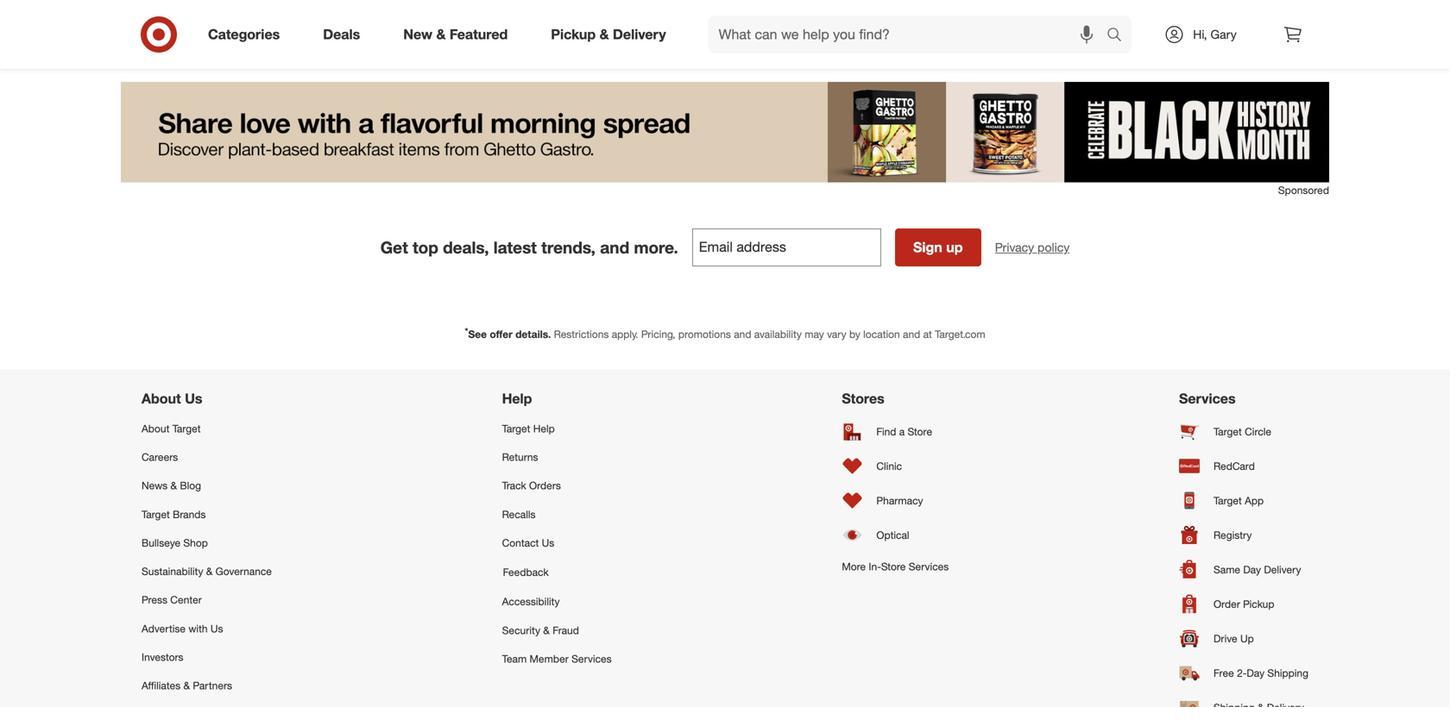 Task type: locate. For each thing, give the bounding box(es) containing it.
about
[[142, 391, 181, 407], [142, 423, 170, 435]]

target down about us
[[172, 423, 201, 435]]

2-
[[1237, 667, 1247, 680]]

press center link
[[142, 586, 272, 615]]

pharmacy link
[[842, 484, 949, 518]]

3 to from the left
[[716, 20, 725, 32]]

and left more.
[[600, 238, 630, 258]]

4 cart from the left
[[1162, 20, 1182, 32]]

0 vertical spatial store
[[908, 425, 933, 438]]

returns
[[502, 451, 538, 464]]

more in-store services
[[842, 561, 949, 574]]

about up careers
[[142, 423, 170, 435]]

policy
[[1038, 240, 1070, 255]]

store right the a
[[908, 425, 933, 438]]

3 add to cart from the left
[[693, 20, 749, 32]]

up
[[946, 239, 963, 256]]

0 vertical spatial us
[[185, 391, 202, 407]]

services
[[1179, 391, 1236, 407], [909, 561, 949, 574], [572, 653, 612, 666]]

target left circle
[[1214, 425, 1242, 438]]

fraud
[[553, 625, 579, 638]]

None text field
[[692, 229, 881, 267]]

target app
[[1214, 495, 1264, 508]]

news & blog link
[[142, 472, 272, 501]]

target brands
[[142, 508, 206, 521]]

2 horizontal spatial us
[[542, 537, 555, 550]]

target circle link
[[1179, 415, 1309, 449]]

app
[[1245, 495, 1264, 508]]

services down fraud on the bottom left of page
[[572, 653, 612, 666]]

pharmacy
[[877, 495, 923, 508]]

hi, gary
[[1193, 27, 1237, 42]]

1 vertical spatial store
[[881, 561, 906, 574]]

advertisement element
[[121, 82, 1330, 183]]

0 vertical spatial help
[[502, 391, 532, 407]]

0 vertical spatial pickup
[[551, 26, 596, 43]]

new & featured
[[403, 26, 508, 43]]

target help link
[[502, 415, 612, 443]]

details.
[[516, 328, 551, 341]]

0 vertical spatial delivery
[[613, 26, 666, 43]]

sponsored
[[1279, 184, 1330, 197]]

store for in-
[[881, 561, 906, 574]]

gary
[[1211, 27, 1237, 42]]

0 vertical spatial about
[[142, 391, 181, 407]]

2 cart from the left
[[512, 20, 532, 32]]

and left availability
[[734, 328, 752, 341]]

& for sustainability
[[206, 566, 213, 579]]

by
[[850, 328, 861, 341]]

free
[[1214, 667, 1234, 680]]

help up returns link
[[533, 423, 555, 435]]

& inside "link"
[[436, 26, 446, 43]]

0 horizontal spatial pickup
[[551, 26, 596, 43]]

find a store
[[877, 425, 933, 438]]

deals,
[[443, 238, 489, 258]]

1 add to cart from the left
[[260, 20, 315, 32]]

&
[[436, 26, 446, 43], [600, 26, 609, 43], [171, 480, 177, 493], [206, 566, 213, 579], [543, 625, 550, 638], [183, 680, 190, 693]]

& for security
[[543, 625, 550, 638]]

target inside 'link'
[[1214, 425, 1242, 438]]

and
[[600, 238, 630, 258], [734, 328, 752, 341], [903, 328, 921, 341]]

0 horizontal spatial us
[[185, 391, 202, 407]]

press
[[142, 594, 167, 607]]

order pickup link
[[1179, 587, 1309, 622]]

team member services link
[[502, 645, 612, 674]]

2 about from the top
[[142, 423, 170, 435]]

1 cart from the left
[[295, 20, 315, 32]]

0 vertical spatial services
[[1179, 391, 1236, 407]]

& for pickup
[[600, 26, 609, 43]]

pickup
[[551, 26, 596, 43], [1243, 598, 1275, 611]]

target for target app
[[1214, 495, 1242, 508]]

day right the same
[[1244, 564, 1261, 577]]

news & blog
[[142, 480, 201, 493]]

about target
[[142, 423, 201, 435]]

team member services
[[502, 653, 612, 666]]

search
[[1099, 28, 1141, 45]]

2 vertical spatial services
[[572, 653, 612, 666]]

1 vertical spatial us
[[542, 537, 555, 550]]

1 horizontal spatial services
[[909, 561, 949, 574]]

us
[[185, 391, 202, 407], [542, 537, 555, 550], [211, 623, 223, 636]]

with
[[188, 623, 208, 636]]

3 add from the left
[[693, 20, 713, 32]]

1 vertical spatial pickup
[[1243, 598, 1275, 611]]

services down optical link
[[909, 561, 949, 574]]

target down news
[[142, 508, 170, 521]]

help up target help
[[502, 391, 532, 407]]

store for a
[[908, 425, 933, 438]]

*
[[465, 326, 468, 337]]

drive
[[1214, 633, 1238, 646]]

1 horizontal spatial pickup
[[1243, 598, 1275, 611]]

more
[[842, 561, 866, 574]]

us right with
[[211, 623, 223, 636]]

see
[[468, 328, 487, 341]]

2 vertical spatial us
[[211, 623, 223, 636]]

1 add from the left
[[260, 20, 279, 32]]

add
[[260, 20, 279, 32], [476, 20, 496, 32], [693, 20, 713, 32], [1126, 20, 1146, 32]]

4 add from the left
[[1126, 20, 1146, 32]]

pickup & delivery
[[551, 26, 666, 43]]

advertise with us link
[[142, 615, 272, 644]]

delivery for same day delivery
[[1264, 564, 1302, 577]]

returns link
[[502, 443, 612, 472]]

affiliates & partners
[[142, 680, 232, 693]]

1 about from the top
[[142, 391, 181, 407]]

and left at
[[903, 328, 921, 341]]

investors link
[[142, 644, 272, 672]]

0 horizontal spatial help
[[502, 391, 532, 407]]

target left the "app" on the right of the page
[[1214, 495, 1242, 508]]

store down optical link
[[881, 561, 906, 574]]

team
[[502, 653, 527, 666]]

us up about target link at the left
[[185, 391, 202, 407]]

careers link
[[142, 443, 272, 472]]

sustainability & governance link
[[142, 558, 272, 586]]

registry
[[1214, 529, 1252, 542]]

order pickup
[[1214, 598, 1275, 611]]

2 add from the left
[[476, 20, 496, 32]]

recalls link
[[502, 501, 612, 529]]

more in-store services link
[[842, 553, 949, 582]]

2 horizontal spatial and
[[903, 328, 921, 341]]

0 horizontal spatial delivery
[[613, 26, 666, 43]]

2 add to cart button from the left
[[469, 12, 540, 40]]

target for target help
[[502, 423, 530, 435]]

us right contact
[[542, 537, 555, 550]]

optical link
[[842, 518, 949, 553]]

target up returns
[[502, 423, 530, 435]]

1 vertical spatial about
[[142, 423, 170, 435]]

us for contact us
[[542, 537, 555, 550]]

2 add to cart from the left
[[476, 20, 532, 32]]

same day delivery link
[[1179, 553, 1309, 587]]

shipping
[[1268, 667, 1309, 680]]

offer
[[490, 328, 513, 341]]

day right free
[[1247, 667, 1265, 680]]

1 vertical spatial help
[[533, 423, 555, 435]]

drive up link
[[1179, 622, 1309, 657]]

target brands link
[[142, 501, 272, 529]]

1 horizontal spatial delivery
[[1264, 564, 1302, 577]]

day
[[1244, 564, 1261, 577], [1247, 667, 1265, 680]]

1 horizontal spatial us
[[211, 623, 223, 636]]

2 horizontal spatial services
[[1179, 391, 1236, 407]]

services up target circle
[[1179, 391, 1236, 407]]

delivery
[[613, 26, 666, 43], [1264, 564, 1302, 577]]

advertise
[[142, 623, 186, 636]]

contact us link
[[502, 529, 612, 558]]

1 horizontal spatial and
[[734, 328, 752, 341]]

a
[[899, 425, 905, 438]]

0 horizontal spatial store
[[881, 561, 906, 574]]

add for 4th add to cart 'button' from right
[[260, 20, 279, 32]]

to
[[282, 20, 292, 32], [499, 20, 509, 32], [716, 20, 725, 32], [1149, 20, 1159, 32]]

& for news
[[171, 480, 177, 493]]

availability
[[754, 328, 802, 341]]

1 to from the left
[[282, 20, 292, 32]]

about up about target in the bottom left of the page
[[142, 391, 181, 407]]

1 vertical spatial delivery
[[1264, 564, 1302, 577]]

1 vertical spatial services
[[909, 561, 949, 574]]

at
[[923, 328, 932, 341]]

1 horizontal spatial store
[[908, 425, 933, 438]]



Task type: vqa. For each thing, say whether or not it's contained in the screenshot.
Sign
yes



Task type: describe. For each thing, give the bounding box(es) containing it.
target circle
[[1214, 425, 1272, 438]]

bullseye shop
[[142, 537, 208, 550]]

featured
[[450, 26, 508, 43]]

1 horizontal spatial help
[[533, 423, 555, 435]]

location
[[864, 328, 900, 341]]

new
[[403, 26, 433, 43]]

search button
[[1099, 16, 1141, 57]]

trends,
[[541, 238, 596, 258]]

sign
[[913, 239, 943, 256]]

feedback button
[[502, 558, 612, 588]]

feedback
[[503, 566, 549, 579]]

hi,
[[1193, 27, 1208, 42]]

track orders
[[502, 480, 561, 493]]

partners
[[193, 680, 232, 693]]

privacy policy
[[995, 240, 1070, 255]]

4 to from the left
[[1149, 20, 1159, 32]]

contact
[[502, 537, 539, 550]]

member
[[530, 653, 569, 666]]

target for target brands
[[142, 508, 170, 521]]

categories link
[[193, 16, 302, 54]]

get top deals, latest trends, and more.
[[381, 238, 678, 258]]

about for about target
[[142, 423, 170, 435]]

vary
[[827, 328, 847, 341]]

up
[[1241, 633, 1254, 646]]

about us
[[142, 391, 202, 407]]

3 add to cart button from the left
[[685, 12, 756, 40]]

delivery for pickup & delivery
[[613, 26, 666, 43]]

registry link
[[1179, 518, 1309, 553]]

2 to from the left
[[499, 20, 509, 32]]

add for 4th add to cart 'button' from left
[[1126, 20, 1146, 32]]

advertise with us
[[142, 623, 223, 636]]

press center
[[142, 594, 202, 607]]

categories
[[208, 26, 280, 43]]

drive up
[[1214, 633, 1254, 646]]

affiliates & partners link
[[142, 672, 272, 701]]

same day delivery
[[1214, 564, 1302, 577]]

target for target circle
[[1214, 425, 1242, 438]]

bullseye shop link
[[142, 529, 272, 558]]

What can we help you find? suggestions appear below search field
[[709, 16, 1111, 54]]

redcard
[[1214, 460, 1255, 473]]

governance
[[216, 566, 272, 579]]

4 add to cart button from the left
[[1119, 12, 1190, 40]]

target.com
[[935, 328, 986, 341]]

track
[[502, 480, 526, 493]]

pickup inside pickup & delivery link
[[551, 26, 596, 43]]

3 cart from the left
[[728, 20, 749, 32]]

0 horizontal spatial and
[[600, 238, 630, 258]]

1 add to cart button from the left
[[252, 12, 323, 40]]

* see offer details. restrictions apply. pricing, promotions and availability may vary by location and at target.com
[[465, 326, 986, 341]]

affiliates
[[142, 680, 181, 693]]

deals link
[[308, 16, 382, 54]]

security & fraud
[[502, 625, 579, 638]]

center
[[170, 594, 202, 607]]

target app link
[[1179, 484, 1309, 518]]

investors
[[142, 651, 184, 664]]

& for new
[[436, 26, 446, 43]]

more.
[[634, 238, 678, 258]]

0 horizontal spatial services
[[572, 653, 612, 666]]

sign up button
[[895, 229, 981, 267]]

may
[[805, 328, 824, 341]]

contact us
[[502, 537, 555, 550]]

security & fraud link
[[502, 617, 612, 645]]

apply.
[[612, 328, 639, 341]]

about for about us
[[142, 391, 181, 407]]

get
[[381, 238, 408, 258]]

orders
[[529, 480, 561, 493]]

us for about us
[[185, 391, 202, 407]]

recalls
[[502, 508, 536, 521]]

new & featured link
[[389, 16, 530, 54]]

circle
[[1245, 425, 1272, 438]]

deals
[[323, 26, 360, 43]]

pricing,
[[641, 328, 676, 341]]

clinic
[[877, 460, 902, 473]]

stores
[[842, 391, 885, 407]]

pickup inside order pickup link
[[1243, 598, 1275, 611]]

careers
[[142, 451, 178, 464]]

same
[[1214, 564, 1241, 577]]

add for second add to cart 'button' from the left
[[476, 20, 496, 32]]

promotions
[[678, 328, 731, 341]]

news
[[142, 480, 168, 493]]

find
[[877, 425, 897, 438]]

& for affiliates
[[183, 680, 190, 693]]

clinic link
[[842, 449, 949, 484]]

in-
[[869, 561, 881, 574]]

latest
[[494, 238, 537, 258]]

4 add to cart from the left
[[1126, 20, 1182, 32]]

about target link
[[142, 415, 272, 443]]

1 vertical spatial day
[[1247, 667, 1265, 680]]

track orders link
[[502, 472, 612, 501]]

0 vertical spatial day
[[1244, 564, 1261, 577]]

add for 3rd add to cart 'button' from the left
[[693, 20, 713, 32]]

target help
[[502, 423, 555, 435]]

bullseye
[[142, 537, 181, 550]]

pickup & delivery link
[[536, 16, 688, 54]]

sign up
[[913, 239, 963, 256]]

accessibility link
[[502, 588, 612, 617]]

free 2-day shipping link
[[1179, 657, 1309, 691]]



